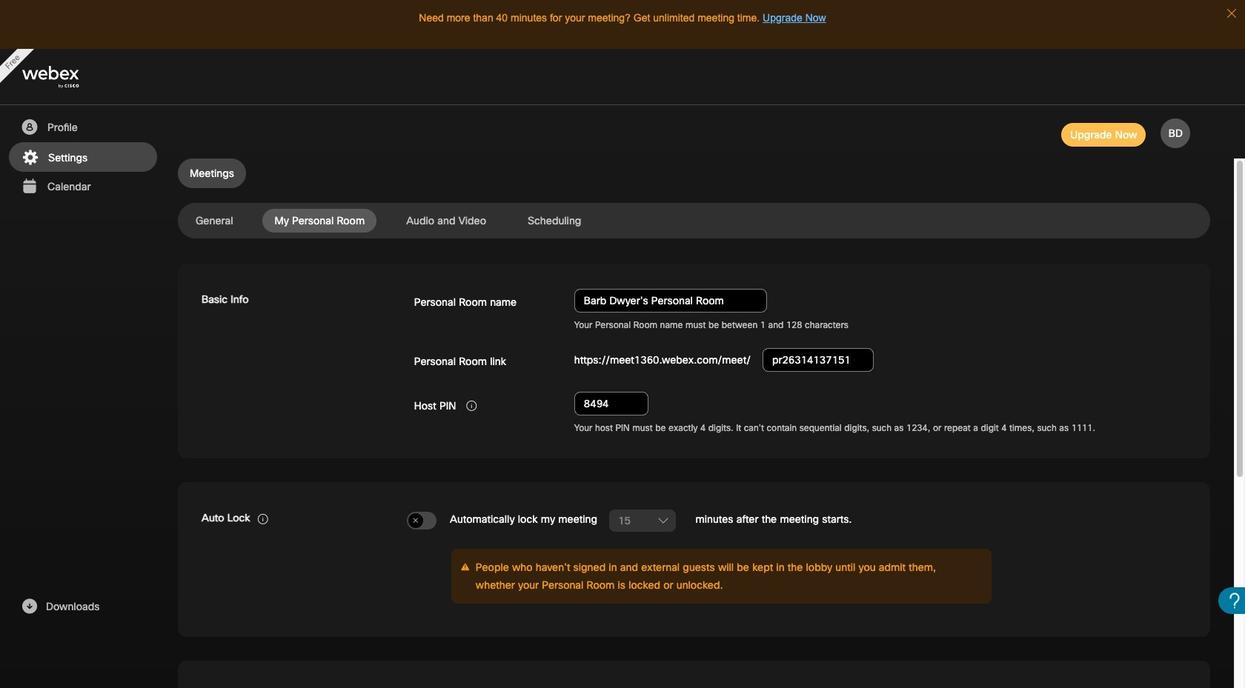 Task type: locate. For each thing, give the bounding box(es) containing it.
mds content download_filled image
[[20, 598, 39, 616]]

2 tab list from the top
[[178, 209, 1211, 233]]

alert
[[574, 320, 1187, 332]]

None text field
[[574, 289, 767, 313], [574, 392, 649, 416], [574, 289, 767, 313], [574, 392, 649, 416]]

1 vertical spatial tab list
[[178, 209, 1211, 233]]

0 vertical spatial tab list
[[178, 159, 1211, 188]]

mds meetings_filled image
[[20, 178, 39, 196]]

cisco webex image
[[22, 66, 111, 89]]

banner
[[0, 49, 1246, 105]]

mds cancel_bold image
[[412, 516, 420, 526]]

tab list
[[178, 159, 1211, 188], [178, 209, 1211, 233]]

None text field
[[763, 348, 874, 372]]



Task type: vqa. For each thing, say whether or not it's contained in the screenshot.
list box
no



Task type: describe. For each thing, give the bounding box(es) containing it.
mds people circle_filled image
[[20, 119, 39, 136]]

mds settings_filled image
[[21, 149, 39, 167]]

1 tab list from the top
[[178, 159, 1211, 188]]



